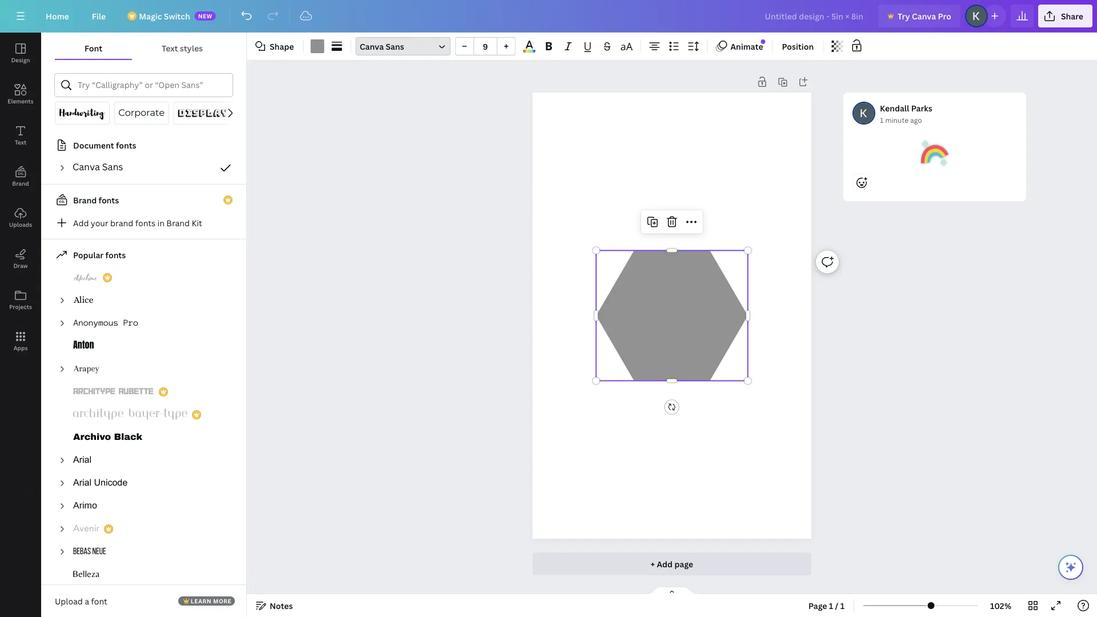 Task type: vqa. For each thing, say whether or not it's contained in the screenshot.
Talk
no



Task type: locate. For each thing, give the bounding box(es) containing it.
alice image
[[73, 294, 94, 308]]

1 vertical spatial canva
[[360, 41, 384, 52]]

brand
[[110, 218, 133, 228]]

page
[[809, 601, 828, 612]]

brand right in
[[167, 218, 190, 228]]

brand up your
[[73, 195, 97, 206]]

arimo image
[[73, 500, 97, 513]]

try
[[898, 11, 911, 21]]

upload
[[55, 596, 83, 607]]

more
[[213, 598, 232, 605]]

1 vertical spatial text
[[15, 138, 26, 146]]

home link
[[37, 5, 78, 27]]

1 horizontal spatial canva
[[913, 11, 937, 21]]

1 vertical spatial brand
[[73, 195, 97, 206]]

kendall parks list
[[844, 93, 1032, 238]]

a
[[85, 596, 89, 607]]

– – number field
[[478, 41, 494, 52]]

new
[[198, 12, 213, 20]]

0 horizontal spatial add
[[73, 218, 89, 228]]

fonts right popular
[[106, 250, 126, 260]]

1 horizontal spatial brand
[[73, 195, 97, 206]]

1 horizontal spatial 1
[[841, 601, 845, 612]]

brand for brand
[[12, 180, 29, 187]]

1 right /
[[841, 601, 845, 612]]

canva assistant image
[[1065, 561, 1078, 575]]

0 horizontal spatial 1
[[830, 601, 834, 612]]

brand inside button
[[12, 180, 29, 187]]

text up brand button
[[15, 138, 26, 146]]

1 left minute
[[881, 115, 884, 125]]

anton image
[[73, 340, 94, 353]]

add right +
[[657, 559, 673, 570]]

0 horizontal spatial canva
[[360, 41, 384, 52]]

1 horizontal spatial add
[[657, 559, 673, 570]]

0 vertical spatial brand
[[12, 180, 29, 187]]

1
[[881, 115, 884, 125], [830, 601, 834, 612], [841, 601, 845, 612]]

architype bayer-type image
[[73, 408, 188, 422]]

display image
[[178, 106, 228, 120]]

font
[[85, 43, 102, 53]]

group
[[455, 37, 516, 55]]

bebas neue image
[[73, 546, 106, 559]]

add left your
[[73, 218, 89, 228]]

new image
[[761, 40, 766, 44]]

text
[[162, 43, 178, 53], [15, 138, 26, 146]]

upload a font
[[55, 596, 107, 607]]

0 horizontal spatial brand
[[12, 180, 29, 187]]

+ add page button
[[533, 553, 812, 576]]

fonts right document
[[116, 140, 136, 151]]

2 horizontal spatial 1
[[881, 115, 884, 125]]

add
[[73, 218, 89, 228], [657, 559, 673, 570]]

1 vertical spatial add
[[657, 559, 673, 570]]

home
[[46, 11, 69, 21]]

0 vertical spatial canva
[[913, 11, 937, 21]]

fonts left in
[[135, 218, 156, 228]]

1 inside kendall parks 1 minute ago
[[881, 115, 884, 125]]

projects
[[9, 303, 32, 311]]

magic switch
[[139, 11, 190, 21]]

arapey image
[[73, 363, 99, 376]]

+ add page
[[651, 559, 694, 570]]

Design title text field
[[756, 5, 874, 27]]

102%
[[991, 601, 1012, 612]]

canva inside popup button
[[360, 41, 384, 52]]

0 vertical spatial text
[[162, 43, 178, 53]]

main menu bar
[[0, 0, 1098, 33]]

1 horizontal spatial text
[[162, 43, 178, 53]]

canva right try on the top
[[913, 11, 937, 21]]

fonts for popular fonts
[[106, 250, 126, 260]]

text left styles
[[162, 43, 178, 53]]

position button
[[778, 37, 819, 55]]

brand
[[12, 180, 29, 187], [73, 195, 97, 206], [167, 218, 190, 228]]

anonymous pro image
[[73, 317, 138, 331]]

handwriting image
[[59, 106, 105, 120]]

#919191 image
[[311, 39, 324, 53], [311, 39, 324, 53]]

sans
[[386, 41, 404, 52]]

learn
[[191, 598, 212, 605]]

try canva pro button
[[879, 5, 961, 27]]

brand fonts
[[73, 195, 119, 206]]

fonts for brand fonts
[[99, 195, 119, 206]]

position
[[783, 41, 814, 52]]

avenir image
[[73, 523, 99, 536]]

kit
[[192, 218, 202, 228]]

text for text
[[15, 138, 26, 146]]

add inside button
[[657, 559, 673, 570]]

document
[[73, 140, 114, 151]]

canva left sans
[[360, 41, 384, 52]]

canva
[[913, 11, 937, 21], [360, 41, 384, 52]]

kendall
[[881, 103, 910, 114]]

document fonts
[[73, 140, 136, 151]]

fonts up your
[[99, 195, 119, 206]]

0 horizontal spatial text
[[15, 138, 26, 146]]

text inside side panel tab list
[[15, 138, 26, 146]]

add your brand fonts in brand kit
[[73, 218, 202, 228]]

2 horizontal spatial brand
[[167, 218, 190, 228]]

arial unicode image
[[73, 477, 128, 491]]

brand button
[[0, 156, 41, 197]]

1 left /
[[830, 601, 834, 612]]

arial image
[[73, 454, 91, 468]]

brand up uploads button
[[12, 180, 29, 187]]

share button
[[1039, 5, 1093, 27]]

fonts
[[116, 140, 136, 151], [99, 195, 119, 206], [135, 218, 156, 228], [106, 250, 126, 260]]

text styles
[[162, 43, 203, 53]]

notes button
[[252, 597, 298, 615]]



Task type: describe. For each thing, give the bounding box(es) containing it.
page
[[675, 559, 694, 570]]

belleza image
[[73, 568, 99, 582]]

0 vertical spatial add
[[73, 218, 89, 228]]

in
[[157, 218, 165, 228]]

text styles button
[[132, 37, 233, 59]]

fonts for document fonts
[[116, 140, 136, 151]]

draw button
[[0, 238, 41, 280]]

popular fonts
[[73, 250, 126, 260]]

uploads
[[9, 221, 32, 228]]

apps button
[[0, 321, 41, 362]]

expressing gratitude image
[[922, 140, 949, 167]]

design
[[11, 56, 30, 64]]

corporate image
[[119, 106, 164, 120]]

text button
[[0, 115, 41, 156]]

share
[[1062, 11, 1084, 21]]

brand for brand fonts
[[73, 195, 97, 206]]

file button
[[83, 5, 115, 27]]

elements button
[[0, 74, 41, 115]]

minute
[[886, 115, 909, 125]]

shape
[[270, 41, 294, 52]]

canva sans image
[[73, 161, 124, 175]]

canva inside button
[[913, 11, 937, 21]]

projects button
[[0, 280, 41, 321]]

learn more button
[[178, 597, 235, 606]]

switch
[[164, 11, 190, 21]]

text for text styles
[[162, 43, 178, 53]]

magic
[[139, 11, 162, 21]]

2 vertical spatial brand
[[167, 218, 190, 228]]

design button
[[0, 33, 41, 74]]

page 1 / 1
[[809, 601, 845, 612]]

your
[[91, 218, 108, 228]]

shape button
[[252, 37, 299, 55]]

canva sans button
[[356, 37, 451, 55]]

file
[[92, 11, 106, 21]]

advetime image
[[73, 271, 98, 285]]

side panel tab list
[[0, 33, 41, 362]]

popular
[[73, 250, 104, 260]]

/
[[836, 601, 839, 612]]

parks
[[912, 103, 933, 114]]

+
[[651, 559, 655, 570]]

kendall parks 1 minute ago
[[881, 103, 933, 125]]

archivo black image
[[73, 431, 143, 445]]

elements
[[8, 97, 34, 105]]

canva sans
[[360, 41, 404, 52]]

color range image
[[524, 50, 536, 53]]

ago
[[911, 115, 923, 125]]

animate
[[731, 41, 764, 52]]

font
[[91, 596, 107, 607]]

architype aubette image
[[73, 385, 154, 399]]

animate button
[[713, 37, 768, 55]]

learn more
[[191, 598, 232, 605]]

102% button
[[983, 597, 1020, 615]]

try canva pro
[[898, 11, 952, 21]]

font button
[[55, 37, 132, 59]]

notes
[[270, 601, 293, 612]]

pro
[[939, 11, 952, 21]]

draw
[[13, 262, 28, 270]]

styles
[[180, 43, 203, 53]]

Try "Calligraphy" or "Open Sans" search field
[[78, 74, 225, 96]]

uploads button
[[0, 197, 41, 238]]

show pages image
[[645, 587, 700, 596]]

apps
[[14, 344, 28, 352]]



